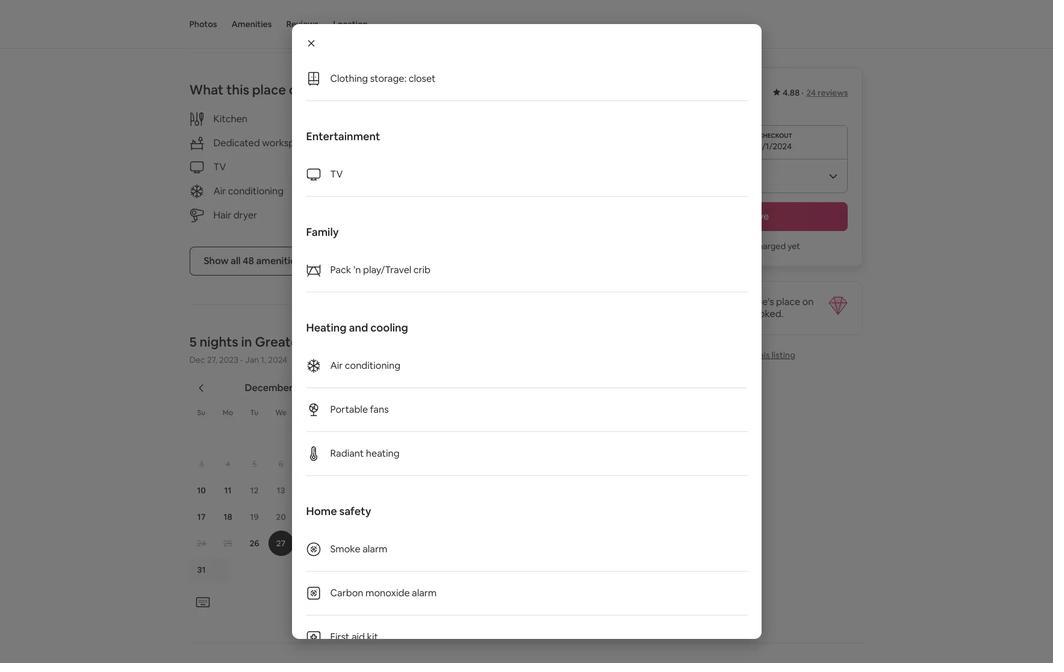 Task type: vqa. For each thing, say whether or not it's contained in the screenshot.
5 Button
yes



Task type: locate. For each thing, give the bounding box(es) containing it.
yet
[[788, 241, 800, 252]]

report this listing button
[[707, 350, 795, 361]]

0 vertical spatial 6
[[559, 432, 564, 443]]

28
[[302, 538, 312, 549]]

0 horizontal spatial 2
[[358, 432, 363, 443]]

1 vertical spatial 4 button
[[215, 452, 241, 477]]

smoke
[[330, 543, 360, 556]]

entertainment
[[306, 129, 380, 143]]

show all 48 amenities
[[204, 255, 301, 267]]

air down london
[[330, 359, 343, 372]]

0 horizontal spatial 24
[[197, 538, 206, 549]]

3 button up 10 button on the left
[[188, 452, 215, 477]]

27, saturday, january 2024. available. there is a 3 night minimum stay requirement. select as check-in date. button
[[549, 505, 574, 530]]

0 horizontal spatial air
[[213, 185, 226, 197]]

0 vertical spatial 24
[[806, 87, 816, 98]]

1 horizontal spatial 4 button
[[495, 425, 522, 450]]

0 horizontal spatial 3 button
[[188, 452, 215, 477]]

home
[[306, 505, 337, 518]]

on
[[802, 296, 814, 308]]

4 button up '18, thursday, january 2024. available. there is a 3 night minimum stay requirement. select as check-in date.' "button"
[[495, 425, 522, 450]]

24, wednesday, january 2024. available. there is a 3 night minimum stay requirement. select as check-in date. button
[[469, 505, 495, 530]]

1 vertical spatial crib
[[414, 264, 431, 276]]

show all 48 amenities button
[[189, 247, 315, 276]]

1 vertical spatial air conditioning
[[330, 359, 400, 372]]

0 horizontal spatial 5
[[189, 334, 197, 350]]

1 button down fr
[[321, 425, 347, 450]]

alarm
[[363, 543, 387, 556], [412, 587, 437, 600]]

this
[[226, 81, 249, 98], [755, 350, 770, 361]]

this for what
[[226, 81, 249, 98]]

1 vertical spatial 6
[[278, 459, 283, 470]]

0 horizontal spatial this
[[226, 81, 249, 98]]

2 button down january
[[442, 425, 469, 450]]

show more
[[189, 11, 240, 23]]

29, monday, january 2024. available. there is a 3 night minimum stay requirement. select as check-in date. button
[[416, 531, 442, 556]]

1 horizontal spatial 2 button
[[442, 425, 469, 450]]

16, saturday, december 2023. unavailable button
[[348, 478, 373, 503]]

2 button down sa
[[347, 425, 374, 450]]

conditioning up dryer
[[228, 185, 284, 197]]

usually
[[695, 308, 725, 320]]

0 horizontal spatial crib
[[414, 264, 431, 276]]

air conditioning up dryer
[[213, 185, 284, 197]]

conditioning down and
[[345, 359, 400, 372]]

1 horizontal spatial 2
[[453, 432, 458, 443]]

19
[[250, 512, 259, 523]]

4 up 11 button
[[225, 459, 230, 470]]

5 nights in greater london dec 27, 2023 - jan 1, 2024
[[189, 334, 353, 365]]

shaojie's place on airbnb is usually fully booked.
[[654, 296, 814, 320]]

2 up radiant heating
[[358, 432, 363, 443]]

1 horizontal spatial 5
[[252, 459, 257, 470]]

0 horizontal spatial 2024
[[268, 355, 287, 365]]

1 horizontal spatial air
[[330, 359, 343, 372]]

0 horizontal spatial play/travel
[[363, 264, 411, 276]]

1 vertical spatial 5 button
[[241, 452, 268, 477]]

pack
[[415, 185, 436, 197], [330, 264, 351, 276]]

reviews
[[286, 19, 319, 30]]

1 vertical spatial 2023
[[295, 382, 317, 394]]

1 vertical spatial 'n
[[353, 264, 361, 276]]

2 2 button from the left
[[442, 425, 469, 450]]

0 vertical spatial 6 button
[[548, 425, 575, 450]]

31, wednesday, january 2024. available. there is a 3 night minimum stay requirement. select as check-in date. button
[[469, 531, 495, 556]]

1 vertical spatial pack 'n play/travel crib
[[330, 264, 431, 276]]

18, thursday, january 2024. available. there is a 3 night minimum stay requirement. select as check-in date. button
[[496, 478, 521, 503]]

5 up dec
[[189, 334, 197, 350]]

show left more
[[189, 11, 214, 23]]

24 button
[[188, 531, 215, 556]]

1 horizontal spatial place
[[776, 296, 800, 308]]

tv inside what this place offers dialog
[[330, 168, 343, 181]]

1 vertical spatial air
[[330, 359, 343, 372]]

1 button
[[321, 425, 347, 450], [416, 425, 442, 450]]

1 vertical spatial show
[[204, 255, 229, 267]]

0 vertical spatial 5
[[189, 334, 197, 350]]

2023
[[219, 355, 238, 365], [295, 382, 317, 394]]

1 2 from the left
[[358, 432, 363, 443]]

place inside the shaojie's place on airbnb is usually fully booked.
[[776, 296, 800, 308]]

show
[[189, 11, 214, 23], [204, 255, 229, 267]]

th
[[303, 408, 312, 418]]

1 horizontal spatial this
[[755, 350, 770, 361]]

1 horizontal spatial crib
[[498, 185, 515, 197]]

storage:
[[370, 72, 407, 85]]

0 vertical spatial 3
[[480, 432, 484, 443]]

january
[[452, 382, 488, 394]]

2023 inside 5 nights in greater london dec 27, 2023 - jan 1, 2024
[[219, 355, 238, 365]]

6 up 20, saturday, january 2024. available. there is a 3 night minimum stay requirement. select as check-in date. button
[[559, 432, 564, 443]]

0 horizontal spatial 1
[[332, 432, 336, 443]]

amenities
[[256, 255, 301, 267]]

27 button
[[268, 531, 294, 556]]

1 up radiant
[[332, 432, 336, 443]]

22
[[329, 512, 339, 523]]

this up kitchen
[[226, 81, 249, 98]]

0 vertical spatial crib
[[498, 185, 515, 197]]

0 horizontal spatial 'n
[[353, 264, 361, 276]]

show for show all 48 amenities
[[204, 255, 229, 267]]

14, sunday, january 2024. available. there is a 3 night minimum stay requirement. select as check-in date. button
[[390, 478, 415, 503]]

1 vertical spatial 2024
[[490, 382, 512, 394]]

1 horizontal spatial 2023
[[295, 382, 317, 394]]

jan
[[245, 355, 259, 365]]

2024 right "1," on the bottom
[[268, 355, 287, 365]]

0 vertical spatial 3 button
[[469, 425, 495, 450]]

1 up 15, monday, january 2024. available. there is a 3 night minimum stay requirement. select as check-in date. button
[[427, 432, 431, 443]]

17
[[197, 512, 206, 523]]

0 horizontal spatial 6 button
[[268, 452, 294, 477]]

0 horizontal spatial pack
[[330, 264, 351, 276]]

before
[[675, 100, 701, 111]]

1 1 from the left
[[332, 432, 336, 443]]

0 horizontal spatial 2 button
[[347, 425, 374, 450]]

4 up '18, thursday, january 2024. available. there is a 3 night minimum stay requirement. select as check-in date.' "button"
[[506, 432, 511, 443]]

1 vertical spatial 24
[[197, 538, 206, 549]]

28 button
[[294, 531, 321, 556]]

4 button up 11 button
[[215, 452, 241, 477]]

1 horizontal spatial 6
[[559, 432, 564, 443]]

24 right ·
[[806, 87, 816, 98]]

0 horizontal spatial air conditioning
[[213, 185, 284, 197]]

0 horizontal spatial alarm
[[363, 543, 387, 556]]

5
[[189, 334, 197, 350], [533, 432, 537, 443], [252, 459, 257, 470]]

air conditioning inside what this place offers dialog
[[330, 359, 400, 372]]

offers
[[289, 81, 326, 98]]

'n inside what this place offers dialog
[[353, 264, 361, 276]]

1 vertical spatial 6 button
[[268, 452, 294, 477]]

30, tuesday, january 2024. available. there is a 3 night minimum stay requirement. select as check-in date. button
[[443, 531, 468, 556]]

0 vertical spatial 4
[[506, 432, 511, 443]]

place
[[252, 81, 286, 98], [776, 296, 800, 308]]

0 horizontal spatial tv
[[213, 161, 226, 173]]

0 horizontal spatial 5 button
[[241, 452, 268, 477]]

1 horizontal spatial tv
[[330, 168, 343, 181]]

1 vertical spatial place
[[776, 296, 800, 308]]

air conditioning down and
[[330, 359, 400, 372]]

2024
[[268, 355, 287, 365], [490, 382, 512, 394]]

place left on
[[776, 296, 800, 308]]

1 horizontal spatial 5 button
[[522, 425, 548, 450]]

alarm right monoxide
[[412, 587, 437, 600]]

this left listing
[[755, 350, 770, 361]]

0 vertical spatial play/travel
[[448, 185, 496, 197]]

dedicated workspace
[[213, 137, 310, 149]]

25
[[223, 538, 233, 549]]

1 vertical spatial play/travel
[[363, 264, 411, 276]]

2024 inside the calendar application
[[490, 382, 512, 394]]

0 horizontal spatial place
[[252, 81, 286, 98]]

5 up 19, friday, january 2024. available. there is a 3 night minimum stay requirement. select as check-in date. button
[[533, 432, 537, 443]]

1 vertical spatial alarm
[[412, 587, 437, 600]]

report this listing
[[726, 350, 795, 361]]

0 vertical spatial 2024
[[268, 355, 287, 365]]

air
[[213, 185, 226, 197], [330, 359, 343, 372]]

0 horizontal spatial 2023
[[219, 355, 238, 365]]

you
[[702, 241, 716, 252]]

3 up 10
[[199, 459, 204, 470]]

1/1/2024
[[759, 141, 792, 152]]

0 vertical spatial 5 button
[[522, 425, 548, 450]]

0 horizontal spatial conditioning
[[228, 185, 284, 197]]

monoxide
[[365, 587, 410, 600]]

4
[[506, 432, 511, 443], [225, 459, 230, 470]]

fr
[[331, 408, 337, 418]]

0 vertical spatial pack
[[415, 185, 436, 197]]

27
[[276, 538, 286, 549]]

6 button up 20, saturday, january 2024. available. there is a 3 night minimum stay requirement. select as check-in date. button
[[548, 425, 575, 450]]

1 vertical spatial 5
[[533, 432, 537, 443]]

3 button down january 2024
[[469, 425, 495, 450]]

5 button up 12 button
[[241, 452, 268, 477]]

21, sunday, january 2024. available. there is a 3 night minimum stay requirement. select as check-in date. button
[[390, 505, 415, 530]]

6 button left 7
[[268, 452, 294, 477]]

3
[[480, 432, 484, 443], [199, 459, 204, 470]]

mo
[[223, 408, 233, 418]]

6 up 13
[[278, 459, 283, 470]]

0 horizontal spatial 4 button
[[215, 452, 241, 477]]

2023 left - at the bottom
[[219, 355, 238, 365]]

aid
[[352, 631, 365, 644]]

conditioning
[[228, 185, 284, 197], [345, 359, 400, 372]]

0 vertical spatial 4 button
[[495, 425, 522, 450]]

crib inside what this place offers dialog
[[414, 264, 431, 276]]

1 horizontal spatial 3
[[480, 432, 484, 443]]

1 vertical spatial 3
[[199, 459, 204, 470]]

5 button
[[522, 425, 548, 450], [241, 452, 268, 477]]

5 button up 19, friday, january 2024. available. there is a 3 night minimum stay requirement. select as check-in date. button
[[522, 425, 548, 450]]

place left "offers"
[[252, 81, 286, 98]]

1 horizontal spatial 1
[[427, 432, 431, 443]]

1 horizontal spatial air conditioning
[[330, 359, 400, 372]]

4.88 · 24 reviews
[[783, 87, 848, 98]]

clothing
[[330, 72, 368, 85]]

1 horizontal spatial conditioning
[[345, 359, 400, 372]]

0 vertical spatial this
[[226, 81, 249, 98]]

2024 inside 5 nights in greater london dec 27, 2023 - jan 1, 2024
[[268, 355, 287, 365]]

1 vertical spatial this
[[755, 350, 770, 361]]

pack inside what this place offers dialog
[[330, 264, 351, 276]]

3 down january 2024
[[480, 432, 484, 443]]

2
[[358, 432, 363, 443], [453, 432, 458, 443]]

air up hair
[[213, 185, 226, 197]]

19 button
[[241, 505, 268, 530]]

2023 up th
[[295, 382, 317, 394]]

24 down 17
[[197, 538, 206, 549]]

1 vertical spatial conditioning
[[345, 359, 400, 372]]

6 button
[[548, 425, 575, 450], [268, 452, 294, 477]]

2024 right january
[[490, 382, 512, 394]]

0 vertical spatial 2023
[[219, 355, 238, 365]]

all
[[231, 255, 241, 267]]

22 button
[[321, 505, 347, 530]]

0 vertical spatial 'n
[[438, 185, 446, 197]]

show inside button
[[204, 255, 229, 267]]

alarm left "28, sunday, january 2024. available. there is a 3 night minimum stay requirement. select as check-in date." button
[[363, 543, 387, 556]]

location
[[333, 19, 368, 30]]

2 vertical spatial 5
[[252, 459, 257, 470]]

1 horizontal spatial 2024
[[490, 382, 512, 394]]

0 vertical spatial place
[[252, 81, 286, 98]]

tv down dedicated
[[213, 161, 226, 173]]

home safety
[[306, 505, 371, 518]]

tv down entertainment
[[330, 168, 343, 181]]

1 1 button from the left
[[321, 425, 347, 450]]

2 down january
[[453, 432, 458, 443]]

1 vertical spatial pack
[[330, 264, 351, 276]]

1 button right the heating
[[416, 425, 442, 450]]

1 vertical spatial 4
[[225, 459, 230, 470]]

7
[[305, 459, 310, 470]]

1 horizontal spatial play/travel
[[448, 185, 496, 197]]

2 horizontal spatial 5
[[533, 432, 537, 443]]

0 horizontal spatial 1 button
[[321, 425, 347, 450]]

1 horizontal spatial 1 button
[[416, 425, 442, 450]]

show left all
[[204, 255, 229, 267]]

total
[[654, 100, 673, 111]]

0 horizontal spatial 6
[[278, 459, 283, 470]]

5 for 5 button to the bottom
[[252, 459, 257, 470]]

22, monday, january 2024. available. there is a 3 night minimum stay requirement. select as check-in date. button
[[416, 505, 442, 530]]

2 2 from the left
[[453, 432, 458, 443]]

hair
[[213, 209, 231, 222]]

5 up the 12
[[252, 459, 257, 470]]

0 vertical spatial show
[[189, 11, 214, 23]]

1 horizontal spatial 6 button
[[548, 425, 575, 450]]



Task type: describe. For each thing, give the bounding box(es) containing it.
december 2023
[[245, 382, 317, 394]]

play/travel inside what this place offers dialog
[[363, 264, 411, 276]]

30 button
[[347, 531, 374, 556]]

reserve
[[733, 210, 769, 223]]

25, thursday, january 2024. available. there is a 3 night minimum stay requirement. select as check-in date. button
[[496, 505, 521, 530]]

26 button
[[241, 531, 268, 556]]

clothing storage: closet
[[330, 72, 436, 85]]

air inside what this place offers dialog
[[330, 359, 343, 372]]

16, tuesday, january 2024. available. there is a 3 night minimum stay requirement. select as check-in date. button
[[443, 478, 468, 503]]

15, monday, january 2024. available. there is a 3 night minimum stay requirement. select as check-in date. button
[[416, 478, 442, 503]]

17 button
[[188, 505, 215, 530]]

kit
[[367, 631, 378, 644]]

location button
[[333, 0, 368, 48]]

report
[[726, 350, 753, 361]]

total before taxes
[[654, 100, 724, 111]]

26, friday, january 2024. available. there is a 3 night minimum stay requirement. select as check-in date. button
[[522, 505, 548, 530]]

what
[[189, 81, 224, 98]]

18
[[224, 512, 232, 523]]

18 button
[[215, 505, 241, 530]]

23 button
[[347, 505, 374, 530]]

safety
[[339, 505, 371, 518]]

0 vertical spatial air conditioning
[[213, 185, 284, 197]]

29
[[329, 538, 339, 549]]

show for show more
[[189, 11, 214, 23]]

1 horizontal spatial pack
[[415, 185, 436, 197]]

2023 inside the calendar application
[[295, 382, 317, 394]]

what this place offers dialog
[[292, 0, 761, 660]]

2 1 button from the left
[[416, 425, 442, 450]]

dedicated
[[213, 137, 260, 149]]

cooling
[[370, 321, 408, 335]]

10 button
[[188, 478, 215, 503]]

is
[[686, 308, 693, 320]]

fully
[[727, 308, 745, 320]]

21
[[303, 512, 312, 523]]

heating and cooling
[[306, 321, 408, 335]]

what this place offers
[[189, 81, 326, 98]]

shaojie's
[[736, 296, 774, 308]]

kitchen
[[213, 113, 247, 125]]

1 2 button from the left
[[347, 425, 374, 450]]

30
[[355, 538, 365, 549]]

su
[[197, 408, 206, 418]]

london
[[306, 334, 353, 350]]

first aid kit
[[330, 631, 378, 644]]

charged
[[754, 241, 786, 252]]

amenities button
[[231, 0, 272, 48]]

we
[[275, 408, 286, 418]]

pack 'n play/travel crib inside what this place offers dialog
[[330, 264, 431, 276]]

-
[[240, 355, 243, 365]]

workspace
[[262, 137, 310, 149]]

0 horizontal spatial 3
[[199, 459, 204, 470]]

1 vertical spatial 3 button
[[188, 452, 215, 477]]

1 horizontal spatial 24
[[806, 87, 816, 98]]

1,
[[261, 355, 266, 365]]

won't
[[718, 241, 740, 252]]

12 button
[[241, 478, 268, 503]]

24 inside button
[[197, 538, 206, 549]]

2 1 from the left
[[427, 432, 431, 443]]

you won't be charged yet
[[702, 241, 800, 252]]

heating
[[306, 321, 347, 335]]

12
[[250, 485, 259, 496]]

tu
[[250, 408, 259, 418]]

28, sunday, january 2024. available. there is a 3 night minimum stay requirement. select as check-in date. button
[[390, 531, 415, 556]]

24 reviews button
[[806, 87, 848, 98]]

carbon monoxide alarm
[[330, 587, 437, 600]]

10
[[197, 485, 206, 496]]

conditioning inside what this place offers dialog
[[345, 359, 400, 372]]

booked.
[[747, 308, 784, 320]]

7 button
[[294, 452, 321, 477]]

in
[[241, 334, 252, 350]]

31 button
[[188, 558, 239, 583]]

reviews
[[818, 87, 848, 98]]

26
[[249, 538, 259, 549]]

20, saturday, january 2024. available. there is a 3 night minimum stay requirement. select as check-in date. button
[[549, 478, 574, 503]]

17, wednesday, january 2024. available. there is a 3 night minimum stay requirement. select as check-in date. button
[[469, 478, 495, 503]]

greater
[[255, 334, 303, 350]]

5 inside 5 nights in greater london dec 27, 2023 - jan 1, 2024
[[189, 334, 197, 350]]

show more button
[[189, 11, 250, 23]]

11
[[224, 485, 232, 496]]

5 for 5 button to the right
[[533, 432, 537, 443]]

15, friday, december 2023. unavailable button
[[321, 478, 347, 503]]

29 button
[[321, 531, 347, 556]]

calendar application
[[175, 369, 987, 594]]

photos button
[[189, 0, 217, 48]]

0 vertical spatial air
[[213, 185, 226, 197]]

this for report
[[755, 350, 770, 361]]

reserve button
[[654, 202, 848, 231]]

0 vertical spatial alarm
[[363, 543, 387, 556]]

1 horizontal spatial 3 button
[[469, 425, 495, 450]]

·
[[802, 87, 804, 98]]

0 vertical spatial pack 'n play/travel crib
[[415, 185, 515, 197]]

1 horizontal spatial 4
[[506, 432, 511, 443]]

closet
[[409, 72, 436, 85]]

1/1/2024 button
[[654, 125, 848, 159]]

portable
[[330, 403, 368, 416]]

radiant heating
[[330, 447, 400, 460]]

portable fans
[[330, 403, 389, 416]]

31
[[197, 565, 206, 576]]

20
[[276, 512, 286, 523]]

hair dryer
[[213, 209, 257, 222]]

january 2024
[[452, 382, 512, 394]]

0 horizontal spatial 4
[[225, 459, 230, 470]]

and
[[349, 321, 368, 335]]

dec
[[189, 355, 205, 365]]

1 horizontal spatial alarm
[[412, 587, 437, 600]]

48
[[243, 255, 254, 267]]

11 button
[[215, 478, 241, 503]]

19, friday, january 2024. available. there is a 3 night minimum stay requirement. select as check-in date. button
[[522, 478, 548, 503]]

carbon
[[330, 587, 363, 600]]

be
[[742, 241, 752, 252]]

amenities
[[231, 19, 272, 30]]

1 horizontal spatial 'n
[[438, 185, 446, 197]]

dryer
[[233, 209, 257, 222]]

0 vertical spatial conditioning
[[228, 185, 284, 197]]

21 button
[[294, 505, 321, 530]]

23, tuesday, january 2024. available. there is a 3 night minimum stay requirement. select as check-in date. button
[[443, 505, 468, 530]]



